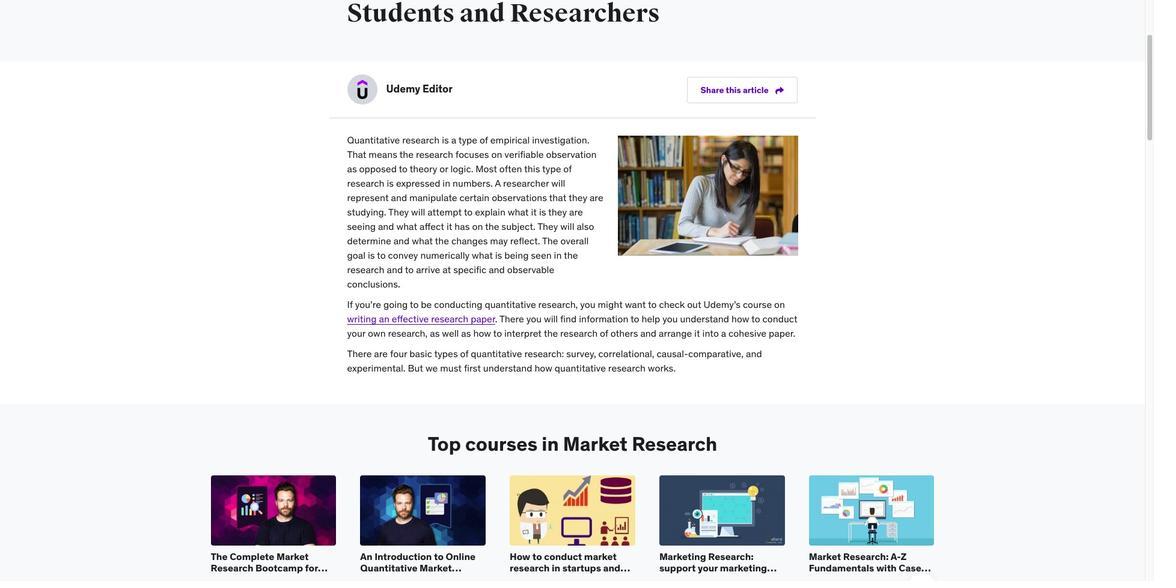 Task type: describe. For each thing, give the bounding box(es) containing it.
0 vertical spatial type
[[458, 134, 477, 146]]

numbers.
[[453, 177, 493, 189]]

seeing
[[347, 221, 376, 233]]

will inside . there you will find information to help you understand how to conduct your own research, as well as how to interpret the research of others and arrange it into a cohesive paper.
[[544, 313, 558, 325]]

research:
[[524, 348, 564, 360]]

writing
[[347, 313, 377, 325]]

and inside . there you will find information to help you understand how to conduct your own research, as well as how to interpret the research of others and arrange it into a cohesive paper.
[[640, 328, 656, 340]]

what down affect
[[412, 235, 433, 247]]

at
[[443, 264, 451, 276]]

writing an effective research paper link
[[347, 313, 495, 325]]

a
[[495, 177, 501, 189]]

2 horizontal spatial are
[[590, 192, 603, 204]]

2 vertical spatial quantitative
[[555, 363, 606, 375]]

changes
[[451, 235, 488, 247]]

effective
[[392, 313, 429, 325]]

with
[[876, 563, 897, 575]]

to down course
[[751, 313, 760, 325]]

to up help
[[648, 299, 657, 311]]

may
[[490, 235, 508, 247]]

and down expressed
[[391, 192, 407, 204]]

convey
[[388, 250, 418, 262]]

specific
[[453, 264, 486, 276]]

represent
[[347, 192, 389, 204]]

understand inside there are four basic types of quantitative research: survey, correlational, causal-comparative, and experimental. but we must first understand how quantitative research works.
[[483, 363, 532, 375]]

complete
[[230, 551, 274, 563]]

how
[[510, 551, 530, 563]]

research inside if you're going to be conducting quantitative research, you might want to check out udemy's course on writing an effective research paper
[[431, 313, 468, 325]]

overall
[[560, 235, 589, 247]]

quantitative research is a type of empirical investigation. that means the research focuses on verifiable observation as opposed to theory or logic. most often this type of research is expressed in numbers. a researcher will represent and manipulate certain observations that they are studying. they will attempt to explain what it is they are seeing and what affect it has on the subject. they will also determine and what the changes may reflect. the overall goal is to convey numerically what is being seen in the research and to arrive at specific and observable conclusions.
[[347, 134, 603, 290]]

numerically
[[420, 250, 470, 262]]

information
[[579, 313, 628, 325]]

empirical
[[490, 134, 530, 146]]

to left theory
[[399, 163, 408, 175]]

to down 'convey'
[[405, 264, 414, 276]]

is up 'or'
[[442, 134, 449, 146]]

course
[[743, 299, 772, 311]]

is down determine
[[368, 250, 375, 262]]

how to conduct market research in startups and small firms?
[[510, 551, 620, 582]]

you for interpret
[[663, 313, 678, 325]]

subject.
[[502, 221, 535, 233]]

verifiable
[[504, 149, 544, 161]]

share icon image
[[775, 86, 784, 95]]

of inside there are four basic types of quantitative research: survey, correlational, causal-comparative, and experimental. but we must first understand how quantitative research works.
[[460, 348, 469, 360]]

out
[[687, 299, 701, 311]]

and inside how to conduct market research in startups and small firms?
[[603, 563, 620, 575]]

an
[[379, 313, 389, 325]]

research: for fundamentals
[[843, 551, 889, 563]]

reflect.
[[510, 235, 540, 247]]

that
[[549, 192, 566, 204]]

is down may
[[495, 250, 502, 262]]

will up that
[[551, 177, 565, 189]]

1 vertical spatial type
[[542, 163, 561, 175]]

. there you will find information to help you understand how to conduct your own research, as well as how to interpret the research of others and arrange it into a cohesive paper.
[[347, 313, 798, 340]]

be
[[421, 299, 432, 311]]

if you're going to be conducting quantitative research, you might want to check out udemy's course on writing an effective research paper
[[347, 299, 785, 325]]

being
[[504, 250, 529, 262]]

1 vertical spatial it
[[447, 221, 452, 233]]

2 horizontal spatial how
[[731, 313, 749, 325]]

as for well
[[430, 328, 440, 340]]

comparative,
[[688, 348, 744, 360]]

udemy logo image
[[347, 75, 377, 105]]

studying.
[[347, 206, 386, 218]]

and up 'convey'
[[394, 235, 410, 247]]

observations
[[492, 192, 547, 204]]

manipulate
[[409, 192, 457, 204]]

bootcamp
[[256, 563, 303, 575]]

going
[[383, 299, 408, 311]]

are inside there are four basic types of quantitative research: survey, correlational, causal-comparative, and experimental. but we must first understand how quantitative research works.
[[374, 348, 388, 360]]

conduct inside . there you will find information to help you understand how to conduct your own research, as well as how to interpret the research of others and arrange it into a cohesive paper.
[[762, 313, 798, 325]]

there are four basic types of quantitative research: survey, correlational, causal-comparative, and experimental. but we must first understand how quantitative research works.
[[347, 348, 762, 375]]

this inside quantitative research is a type of empirical investigation. that means the research focuses on verifiable observation as opposed to theory or logic. most often this type of research is expressed in numbers. a researcher will represent and manipulate certain observations that they are studying. they will attempt to explain what it is they are seeing and what affect it has on the subject. they will also determine and what the changes may reflect. the overall goal is to convey numerically what is being seen in the research and to arrive at specific and observable conclusions.
[[524, 163, 540, 175]]

attempt
[[428, 206, 462, 218]]

there inside there are four basic types of quantitative research: survey, correlational, causal-comparative, and experimental. but we must first understand how quantitative research works.
[[347, 348, 372, 360]]

startups
[[562, 563, 601, 575]]

and inside there are four basic types of quantitative research: survey, correlational, causal-comparative, and experimental. but we must first understand how quantitative research works.
[[746, 348, 762, 360]]

we
[[426, 363, 438, 375]]

four
[[390, 348, 407, 360]]

udemy editor
[[386, 83, 453, 96]]

what left affect
[[396, 221, 417, 233]]

how to conduct market research in startups and small firms? link
[[510, 551, 635, 582]]

researcher
[[503, 177, 549, 189]]

small
[[510, 574, 534, 582]]

cohesive
[[729, 328, 766, 340]]

to inside how to conduct market research in startups and small firms?
[[532, 551, 542, 563]]

will up affect
[[411, 206, 425, 218]]

in right 'courses'
[[542, 432, 559, 457]]

0 horizontal spatial on
[[472, 221, 483, 233]]

quantitative inside quantitative research is a type of empirical investigation. that means the research focuses on verifiable observation as opposed to theory or logic. most often this type of research is expressed in numbers. a researcher will represent and manipulate certain observations that they are studying. they will attempt to explain what it is they are seeing and what affect it has on the subject. they will also determine and what the changes may reflect. the overall goal is to convey numerically what is being seen in the research and to arrive at specific and observable conclusions.
[[347, 134, 400, 146]]

goal
[[347, 250, 365, 262]]

research, inside if you're going to be conducting quantitative research, you might want to check out udemy's course on writing an effective research paper
[[538, 299, 578, 311]]

others
[[611, 328, 638, 340]]

to down want
[[631, 313, 639, 325]]

it inside . there you will find information to help you understand how to conduct your own research, as well as how to interpret the research of others and arrange it into a cohesive paper.
[[694, 328, 700, 340]]

this inside share this article link
[[726, 85, 741, 96]]

into
[[702, 328, 719, 340]]

of inside . there you will find information to help you understand how to conduct your own research, as well as how to interpret the research of others and arrange it into a cohesive paper.
[[600, 328, 608, 340]]

1 vertical spatial are
[[569, 206, 583, 218]]

you're
[[355, 299, 381, 311]]

correlational,
[[598, 348, 654, 360]]

0 vertical spatial they
[[388, 206, 409, 218]]

that
[[347, 149, 366, 161]]

the up numerically
[[435, 235, 449, 247]]

fundamentals
[[809, 563, 874, 575]]

might
[[598, 299, 623, 311]]

focuses
[[456, 149, 489, 161]]

the complete market research bootcamp for 2023 link
[[211, 551, 336, 582]]

causal-
[[657, 348, 688, 360]]

how for help
[[473, 328, 491, 340]]

observation
[[546, 149, 597, 161]]

0 horizontal spatial you
[[526, 313, 542, 325]]

paper.
[[769, 328, 795, 340]]

the inside quantitative research is a type of empirical investigation. that means the research focuses on verifiable observation as opposed to theory or logic. most often this type of research is expressed in numbers. a researcher will represent and manipulate certain observations that they are studying. they will attempt to explain what it is they are seeing and what affect it has on the subject. they will also determine and what the changes may reflect. the overall goal is to convey numerically what is being seen in the research and to arrive at specific and observable conclusions.
[[542, 235, 558, 247]]

0 vertical spatial they
[[569, 192, 587, 204]]

z
[[901, 551, 907, 563]]

or
[[440, 163, 448, 175]]

marketing research: support your marketing decisions
[[659, 551, 767, 582]]

research inside an introduction to online quantitative market research
[[360, 574, 403, 582]]

1 vertical spatial they
[[548, 206, 567, 218]]

there inside . there you will find information to help you understand how to conduct your own research, as well as how to interpret the research of others and arrange it into a cohesive paper.
[[499, 313, 524, 325]]

share this article link
[[687, 77, 798, 104]]

survey,
[[566, 348, 596, 360]]

to left be
[[410, 299, 419, 311]]

1 horizontal spatial they
[[537, 221, 558, 233]]



Task type: vqa. For each thing, say whether or not it's contained in the screenshot.
Excel Dashboard and Data Analysis Masterclass Andreas Exadaktylos
no



Task type: locate. For each thing, give the bounding box(es) containing it.
0 vertical spatial understand
[[680, 313, 729, 325]]

research, up find
[[538, 299, 578, 311]]

what up subject.
[[508, 206, 529, 218]]

is down observations
[[539, 206, 546, 218]]

your right support
[[698, 563, 718, 575]]

arrive
[[416, 264, 440, 276]]

market inside the market research: a-z fundamentals with case studies
[[809, 551, 841, 563]]

0 horizontal spatial research:
[[708, 551, 754, 563]]

works.
[[648, 363, 676, 375]]

they right studying.
[[388, 206, 409, 218]]

0 horizontal spatial your
[[347, 328, 366, 340]]

studies
[[809, 574, 844, 582]]

quantitative inside if you're going to be conducting quantitative research, you might want to check out udemy's course on writing an effective research paper
[[485, 299, 536, 311]]

there
[[499, 313, 524, 325], [347, 348, 372, 360]]

0 vertical spatial on
[[491, 149, 502, 161]]

1 horizontal spatial they
[[569, 192, 587, 204]]

1 horizontal spatial are
[[569, 206, 583, 218]]

will left find
[[544, 313, 558, 325]]

0 vertical spatial it
[[531, 206, 537, 218]]

understand right first
[[483, 363, 532, 375]]

2 horizontal spatial it
[[694, 328, 700, 340]]

theory
[[410, 163, 437, 175]]

how for research:
[[535, 363, 552, 375]]

it down observations
[[531, 206, 537, 218]]

types
[[434, 348, 458, 360]]

research,
[[538, 299, 578, 311], [388, 328, 428, 340]]

1 vertical spatial research,
[[388, 328, 428, 340]]

research inside "the complete market research bootcamp for 2023"
[[211, 563, 253, 575]]

you
[[580, 299, 595, 311], [526, 313, 542, 325], [663, 313, 678, 325]]

to up has
[[464, 206, 473, 218]]

market inside an introduction to online quantitative market research
[[420, 563, 452, 575]]

how down paper
[[473, 328, 491, 340]]

0 horizontal spatial conduct
[[544, 551, 582, 563]]

firms?
[[537, 574, 565, 582]]

your inside marketing research: support your marketing decisions
[[698, 563, 718, 575]]

the up seen
[[542, 235, 558, 247]]

0 vertical spatial your
[[347, 328, 366, 340]]

0 horizontal spatial the
[[211, 551, 228, 563]]

research: left the a-
[[843, 551, 889, 563]]

the
[[399, 149, 414, 161], [485, 221, 499, 233], [435, 235, 449, 247], [564, 250, 578, 262], [544, 328, 558, 340]]

the up theory
[[399, 149, 414, 161]]

on right course
[[774, 299, 785, 311]]

this right share
[[726, 85, 741, 96]]

understand up the into
[[680, 313, 729, 325]]

first
[[464, 363, 481, 375]]

1 horizontal spatial it
[[531, 206, 537, 218]]

if
[[347, 299, 353, 311]]

investigation.
[[532, 134, 589, 146]]

determine
[[347, 235, 391, 247]]

decisions
[[659, 574, 703, 582]]

means
[[369, 149, 397, 161]]

and down cohesive
[[746, 348, 762, 360]]

research, down effective
[[388, 328, 428, 340]]

case
[[899, 563, 921, 575]]

top courses in market research
[[428, 432, 717, 457]]

is down the opposed
[[387, 177, 394, 189]]

1 vertical spatial quantitative
[[360, 563, 417, 575]]

0 vertical spatial research,
[[538, 299, 578, 311]]

help
[[642, 313, 660, 325]]

are
[[590, 192, 603, 204], [569, 206, 583, 218], [374, 348, 388, 360]]

2 vertical spatial how
[[535, 363, 552, 375]]

of down information
[[600, 328, 608, 340]]

to down .
[[493, 328, 502, 340]]

the down overall
[[564, 250, 578, 262]]

in left the startups
[[552, 563, 560, 575]]

the inside "the complete market research bootcamp for 2023"
[[211, 551, 228, 563]]

there up the experimental.
[[347, 348, 372, 360]]

explain
[[475, 206, 505, 218]]

type up focuses
[[458, 134, 477, 146]]

expressed
[[396, 177, 440, 189]]

2 vertical spatial are
[[374, 348, 388, 360]]

and down 'convey'
[[387, 264, 403, 276]]

you down check
[[663, 313, 678, 325]]

1 horizontal spatial as
[[430, 328, 440, 340]]

find
[[560, 313, 577, 325]]

1 horizontal spatial this
[[726, 85, 741, 96]]

2 research: from the left
[[843, 551, 889, 563]]

research: inside marketing research: support your marketing decisions
[[708, 551, 754, 563]]

0 vertical spatial a
[[451, 134, 456, 146]]

2023
[[211, 574, 234, 582]]

0 vertical spatial this
[[726, 85, 741, 96]]

0 vertical spatial the
[[542, 235, 558, 247]]

research inside . there you will find information to help you understand how to conduct your own research, as well as how to interpret the research of others and arrange it into a cohesive paper.
[[560, 328, 598, 340]]

research: inside the market research: a-z fundamentals with case studies
[[843, 551, 889, 563]]

0 horizontal spatial they
[[548, 206, 567, 218]]

an introduction to online quantitative market research link
[[360, 551, 486, 582]]

and down being
[[489, 264, 505, 276]]

and right the startups
[[603, 563, 620, 575]]

this
[[726, 85, 741, 96], [524, 163, 540, 175]]

in
[[443, 177, 450, 189], [554, 250, 562, 262], [542, 432, 559, 457], [552, 563, 560, 575]]

logic.
[[451, 163, 473, 175]]

a right the into
[[721, 328, 726, 340]]

1 horizontal spatial there
[[499, 313, 524, 325]]

opposed
[[359, 163, 397, 175]]

often
[[499, 163, 522, 175]]

observable
[[507, 264, 554, 276]]

2 horizontal spatial research
[[632, 432, 717, 457]]

of down observation
[[563, 163, 572, 175]]

1 research: from the left
[[708, 551, 754, 563]]

2 vertical spatial it
[[694, 328, 700, 340]]

there right .
[[499, 313, 524, 325]]

to right how
[[532, 551, 542, 563]]

marketing
[[659, 551, 706, 563]]

2 horizontal spatial you
[[663, 313, 678, 325]]

you for paper
[[580, 299, 595, 311]]

1 horizontal spatial research
[[360, 574, 403, 582]]

1 vertical spatial the
[[211, 551, 228, 563]]

quantitative up first
[[471, 348, 522, 360]]

conduct
[[762, 313, 798, 325], [544, 551, 582, 563]]

a up focuses
[[451, 134, 456, 146]]

conduct up paper. at the right bottom
[[762, 313, 798, 325]]

0 horizontal spatial there
[[347, 348, 372, 360]]

1 vertical spatial a
[[721, 328, 726, 340]]

0 horizontal spatial they
[[388, 206, 409, 218]]

the up 2023
[[211, 551, 228, 563]]

to down determine
[[377, 250, 386, 262]]

research inside how to conduct market research in startups and small firms?
[[510, 563, 550, 575]]

1 horizontal spatial type
[[542, 163, 561, 175]]

conduct up firms?
[[544, 551, 582, 563]]

type
[[458, 134, 477, 146], [542, 163, 561, 175]]

as inside quantitative research is a type of empirical investigation. that means the research focuses on verifiable observation as opposed to theory or logic. most often this type of research is expressed in numbers. a researcher will represent and manipulate certain observations that they are studying. they will attempt to explain what it is they are seeing and what affect it has on the subject. they will also determine and what the changes may reflect. the overall goal is to convey numerically what is being seen in the research and to arrive at specific and observable conclusions.
[[347, 163, 357, 175]]

a inside quantitative research is a type of empirical investigation. that means the research focuses on verifiable observation as opposed to theory or logic. most often this type of research is expressed in numbers. a researcher will represent and manipulate certain observations that they are studying. they will attempt to explain what it is they are seeing and what affect it has on the subject. they will also determine and what the changes may reflect. the overall goal is to convey numerically what is being seen in the research and to arrive at specific and observable conclusions.
[[451, 134, 456, 146]]

udemy's
[[704, 299, 741, 311]]

0 vertical spatial how
[[731, 313, 749, 325]]

arrange
[[659, 328, 692, 340]]

an
[[360, 551, 372, 563]]

certain
[[460, 192, 489, 204]]

conduct inside how to conduct market research in startups and small firms?
[[544, 551, 582, 563]]

support
[[659, 563, 696, 575]]

as left well
[[430, 328, 440, 340]]

market inside "the complete market research bootcamp for 2023"
[[276, 551, 309, 563]]

1 vertical spatial conduct
[[544, 551, 582, 563]]

how inside there are four basic types of quantitative research: survey, correlational, causal-comparative, and experimental. but we must first understand how quantitative research works.
[[535, 363, 552, 375]]

0 horizontal spatial as
[[347, 163, 357, 175]]

1 vertical spatial quantitative
[[471, 348, 522, 360]]

affect
[[420, 221, 444, 233]]

online
[[446, 551, 476, 563]]

0 horizontal spatial a
[[451, 134, 456, 146]]

0 horizontal spatial research
[[211, 563, 253, 575]]

quantitative inside an introduction to online quantitative market research
[[360, 563, 417, 575]]

1 horizontal spatial how
[[535, 363, 552, 375]]

research: for marketing
[[708, 551, 754, 563]]

an introduction to online quantitative market research
[[360, 551, 476, 582]]

research, inside . there you will find information to help you understand how to conduct your own research, as well as how to interpret the research of others and arrange it into a cohesive paper.
[[388, 328, 428, 340]]

quantitative for of
[[471, 348, 522, 360]]

1 vertical spatial this
[[524, 163, 540, 175]]

1 vertical spatial your
[[698, 563, 718, 575]]

a inside . there you will find information to help you understand how to conduct your own research, as well as how to interpret the research of others and arrange it into a cohesive paper.
[[721, 328, 726, 340]]

1 vertical spatial how
[[473, 328, 491, 340]]

0 vertical spatial conduct
[[762, 313, 798, 325]]

a-
[[891, 551, 901, 563]]

share
[[701, 85, 724, 96]]

1 vertical spatial they
[[537, 221, 558, 233]]

type down observation
[[542, 163, 561, 175]]

udemy
[[386, 83, 420, 96]]

quantitative down survey,
[[555, 363, 606, 375]]

it
[[531, 206, 537, 218], [447, 221, 452, 233], [694, 328, 700, 340]]

1 vertical spatial understand
[[483, 363, 532, 375]]

well
[[442, 328, 459, 340]]

quantitative up .
[[485, 299, 536, 311]]

of up focuses
[[480, 134, 488, 146]]

research inside there are four basic types of quantitative research: survey, correlational, causal-comparative, and experimental. but we must first understand how quantitative research works.
[[608, 363, 646, 375]]

in down 'or'
[[443, 177, 450, 189]]

courses
[[465, 432, 538, 457]]

as down that
[[347, 163, 357, 175]]

0 horizontal spatial research,
[[388, 328, 428, 340]]

2 horizontal spatial as
[[461, 328, 471, 340]]

and down help
[[640, 328, 656, 340]]

you up information
[[580, 299, 595, 311]]

the up research:
[[544, 328, 558, 340]]

basic
[[410, 348, 432, 360]]

2 vertical spatial on
[[774, 299, 785, 311]]

1 vertical spatial there
[[347, 348, 372, 360]]

is
[[442, 134, 449, 146], [387, 177, 394, 189], [539, 206, 546, 218], [368, 250, 375, 262], [495, 250, 502, 262]]

they up reflect.
[[537, 221, 558, 233]]

they right that
[[569, 192, 587, 204]]

of up first
[[460, 348, 469, 360]]

1 horizontal spatial on
[[491, 149, 502, 161]]

2 horizontal spatial on
[[774, 299, 785, 311]]

you up interpret
[[526, 313, 542, 325]]

top
[[428, 432, 461, 457]]

introduction
[[375, 551, 432, 563]]

what up the specific
[[472, 250, 493, 262]]

types of quantitative research image
[[618, 136, 798, 256]]

to inside an introduction to online quantitative market research
[[434, 551, 444, 563]]

market
[[584, 551, 617, 563]]

and up determine
[[378, 221, 394, 233]]

in right seen
[[554, 250, 562, 262]]

0 horizontal spatial type
[[458, 134, 477, 146]]

what
[[508, 206, 529, 218], [396, 221, 417, 233], [412, 235, 433, 247], [472, 250, 493, 262]]

0 vertical spatial quantitative
[[485, 299, 536, 311]]

1 horizontal spatial you
[[580, 299, 595, 311]]

research
[[632, 432, 717, 457], [211, 563, 253, 575], [360, 574, 403, 582]]

conducting
[[434, 299, 482, 311]]

how up cohesive
[[731, 313, 749, 325]]

1 horizontal spatial understand
[[680, 313, 729, 325]]

to left online
[[434, 551, 444, 563]]

0 horizontal spatial this
[[524, 163, 540, 175]]

paper
[[471, 313, 495, 325]]

1 horizontal spatial research:
[[843, 551, 889, 563]]

0 vertical spatial are
[[590, 192, 603, 204]]

0 vertical spatial quantitative
[[347, 134, 400, 146]]

marketing
[[720, 563, 767, 575]]

own
[[368, 328, 386, 340]]

on inside if you're going to be conducting quantitative research, you might want to check out udemy's course on writing an effective research paper
[[774, 299, 785, 311]]

want
[[625, 299, 646, 311]]

0 horizontal spatial it
[[447, 221, 452, 233]]

1 horizontal spatial a
[[721, 328, 726, 340]]

1 horizontal spatial the
[[542, 235, 558, 247]]

but
[[408, 363, 423, 375]]

0 horizontal spatial understand
[[483, 363, 532, 375]]

in inside how to conduct market research in startups and small firms?
[[552, 563, 560, 575]]

will
[[551, 177, 565, 189], [411, 206, 425, 218], [560, 221, 574, 233], [544, 313, 558, 325]]

the inside . there you will find information to help you understand how to conduct your own research, as well as how to interpret the research of others and arrange it into a cohesive paper.
[[544, 328, 558, 340]]

share this article
[[701, 85, 770, 96]]

1 horizontal spatial your
[[698, 563, 718, 575]]

quantitative for conducting
[[485, 299, 536, 311]]

the complete market research bootcamp for 2023
[[211, 551, 318, 582]]

has
[[455, 221, 470, 233]]

it left the into
[[694, 328, 700, 340]]

marketing research: support your marketing decisions link
[[659, 551, 785, 582]]

on up 'most' at the top of page
[[491, 149, 502, 161]]

research: right marketing
[[708, 551, 754, 563]]

understand inside . there you will find information to help you understand how to conduct your own research, as well as how to interpret the research of others and arrange it into a cohesive paper.
[[680, 313, 729, 325]]

the down explain
[[485, 221, 499, 233]]

0 horizontal spatial how
[[473, 328, 491, 340]]

as right well
[[461, 328, 471, 340]]

as for opposed
[[347, 163, 357, 175]]

0 horizontal spatial are
[[374, 348, 388, 360]]

1 vertical spatial on
[[472, 221, 483, 233]]

research:
[[708, 551, 754, 563], [843, 551, 889, 563]]

also
[[577, 221, 594, 233]]

1 horizontal spatial research,
[[538, 299, 578, 311]]

they down that
[[548, 206, 567, 218]]

experimental.
[[347, 363, 405, 375]]

this up researcher
[[524, 163, 540, 175]]

1 horizontal spatial conduct
[[762, 313, 798, 325]]

on right has
[[472, 221, 483, 233]]

how down research:
[[535, 363, 552, 375]]

your down writing
[[347, 328, 366, 340]]

will up overall
[[560, 221, 574, 233]]

0 vertical spatial there
[[499, 313, 524, 325]]

you inside if you're going to be conducting quantitative research, you might want to check out udemy's course on writing an effective research paper
[[580, 299, 595, 311]]

it left has
[[447, 221, 452, 233]]

seen
[[531, 250, 552, 262]]

your inside . there you will find information to help you understand how to conduct your own research, as well as how to interpret the research of others and arrange it into a cohesive paper.
[[347, 328, 366, 340]]



